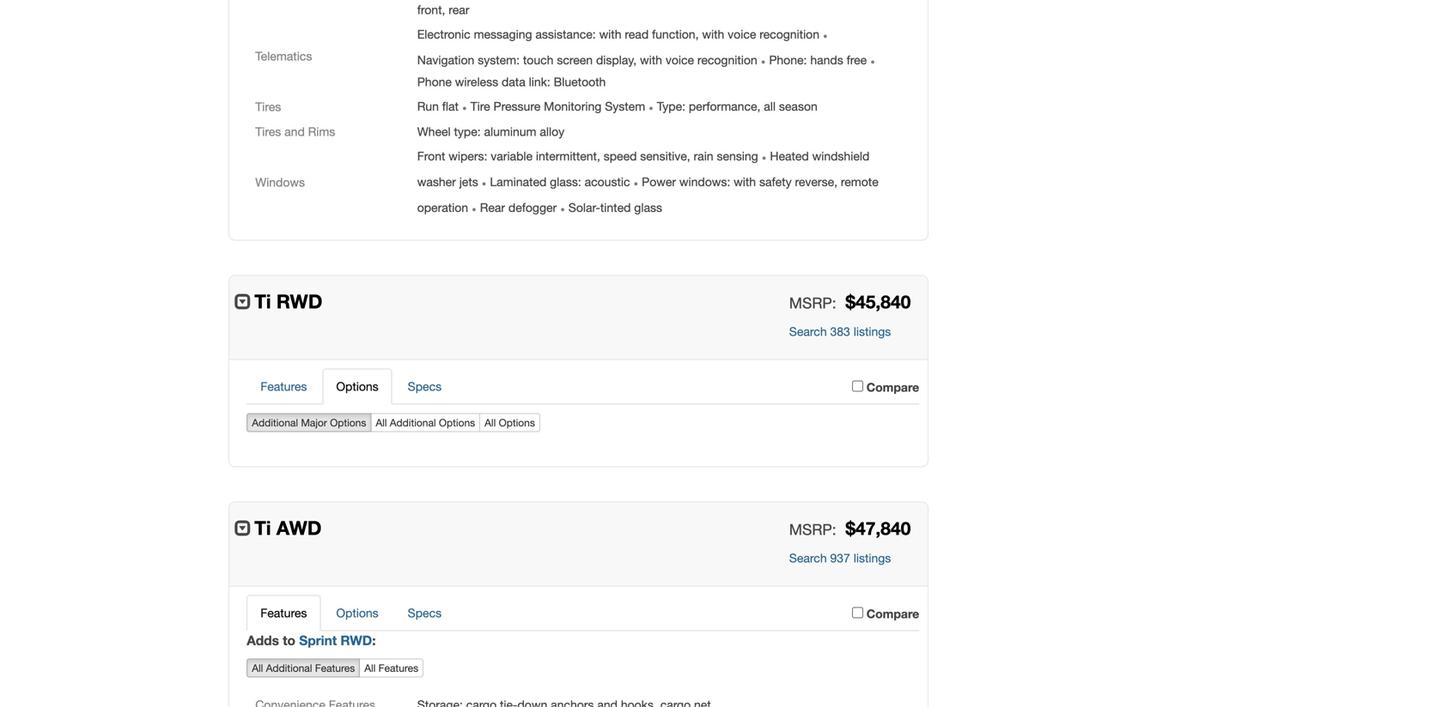 Task type: describe. For each thing, give the bounding box(es) containing it.
acoustic
[[585, 175, 630, 189]]

rear
[[449, 2, 469, 17]]

search 937 listings
[[789, 551, 891, 566]]

ti for ti rwd
[[254, 290, 271, 313]]

$45,840
[[846, 291, 911, 313]]

msrp: for ti awd
[[789, 521, 836, 539]]

msrp: $47,840
[[789, 518, 911, 539]]

additional for all additional features
[[266, 663, 312, 675]]

1 horizontal spatial voice
[[728, 27, 756, 41]]

reverse
[[795, 175, 834, 189]]

type:
[[657, 99, 686, 113]]

· right free
[[870, 50, 875, 71]]

tab list for ti awd
[[247, 596, 919, 632]]

alloy
[[540, 124, 565, 139]]

pressure
[[494, 99, 541, 113]]

search 383 listings link
[[789, 325, 891, 339]]

sprint
[[299, 633, 337, 649]]

windows
[[255, 175, 305, 189]]

assistance:
[[536, 27, 596, 41]]

· left heated
[[762, 146, 767, 167]]

search for ti rwd
[[789, 325, 827, 339]]

display
[[596, 53, 634, 67]]

all additional features button
[[247, 659, 360, 678]]

run
[[417, 99, 439, 113]]

adds to sprint rwd :
[[247, 633, 376, 649]]

all for all options
[[485, 417, 496, 429]]

hands
[[810, 53, 843, 67]]

tire
[[470, 99, 490, 113]]

operation
[[417, 201, 468, 215]]

windows:
[[680, 175, 731, 189]]

monitoring
[[544, 99, 602, 113]]

awd
[[276, 517, 322, 540]]

, left speed
[[597, 149, 600, 163]]

remote
[[841, 175, 879, 189]]

additional major options button
[[247, 414, 371, 432]]

telematics
[[255, 49, 312, 63]]

all for all additional features
[[252, 663, 263, 675]]

options inside "all additional options" button
[[439, 417, 475, 429]]

tab list for ti rwd
[[247, 369, 919, 405]]

additional major options
[[252, 417, 366, 429]]

· left 'phone:'
[[761, 50, 766, 71]]

specs for ti awd
[[408, 606, 442, 621]]

glass
[[634, 201, 662, 215]]

wireless
[[455, 75, 498, 89]]

front
[[417, 2, 442, 17]]

all additional features
[[252, 663, 355, 675]]

power
[[642, 175, 676, 189]]

options link for ti awd
[[323, 596, 392, 632]]

sensitive
[[640, 149, 687, 163]]

· rear defogger · solar-tinted glass
[[472, 197, 662, 219]]

:
[[372, 633, 376, 649]]

all features button
[[359, 659, 424, 678]]

msrp: $45,840
[[789, 291, 911, 313]]

search 383 listings
[[789, 325, 891, 339]]

$47,840
[[846, 518, 911, 539]]

tab panel containing adds to
[[247, 632, 919, 708]]

intermittent
[[536, 149, 597, 163]]

· left rear
[[472, 197, 477, 219]]

screen
[[557, 53, 593, 67]]

aluminum
[[484, 124, 537, 139]]

· left power
[[634, 172, 639, 193]]

front
[[417, 149, 445, 163]]

electronic messaging assistance: with read function , with voice recognition · navigation system: touch screen display , with voice recognition · phone: hands free · phone wireless data link: bluetooth
[[417, 24, 875, 89]]

, right "read"
[[696, 27, 699, 41]]

search for ti awd
[[789, 551, 827, 566]]

jets
[[459, 175, 478, 189]]

heated
[[770, 149, 809, 163]]

messaging
[[474, 27, 532, 41]]

system
[[605, 99, 645, 113]]

front , rear
[[417, 2, 469, 17]]

read
[[625, 27, 649, 41]]

with down "read"
[[640, 53, 662, 67]]

· up hands
[[823, 24, 828, 45]]

all additional options
[[376, 417, 475, 429]]

electronic
[[417, 27, 471, 41]]

msrp: for ti rwd
[[789, 295, 836, 312]]

1 vertical spatial recognition
[[698, 53, 758, 67]]

, left rain
[[687, 149, 690, 163]]

features link for awd
[[247, 596, 321, 632]]

adds
[[247, 633, 279, 649]]

rain
[[694, 149, 714, 163]]

all
[[764, 99, 776, 113]]

· right jets
[[482, 172, 487, 193]]

front wipers: variable intermittent , speed sensitive , rain sensing ·
[[417, 146, 767, 167]]

all features
[[364, 663, 419, 675]]

options link for ti rwd
[[323, 369, 392, 405]]

type:
[[454, 124, 481, 139]]

all options
[[485, 417, 535, 429]]

, left remote
[[834, 175, 838, 189]]

laminated
[[490, 175, 547, 189]]

additional inside additional major options 'button'
[[252, 417, 298, 429]]

variable
[[491, 149, 533, 163]]

· right the flat
[[462, 96, 467, 118]]

additional for all additional options
[[390, 417, 436, 429]]

flat
[[442, 99, 459, 113]]

rwd inside tab panel
[[341, 633, 372, 649]]

phone:
[[769, 53, 807, 67]]

0 horizontal spatial rwd
[[276, 290, 322, 313]]



Task type: vqa. For each thing, say whether or not it's contained in the screenshot.
Windows
yes



Task type: locate. For each thing, give the bounding box(es) containing it.
recognition up performance
[[698, 53, 758, 67]]

windshield
[[812, 149, 870, 163]]

navigation
[[417, 53, 475, 67]]

1 vertical spatial voice
[[666, 53, 694, 67]]

specs link up all additional options
[[394, 369, 455, 405]]

major
[[301, 417, 327, 429]]

msrp:
[[789, 295, 836, 312], [789, 521, 836, 539]]

wheel type: aluminum alloy
[[417, 124, 565, 139]]

383
[[830, 325, 850, 339]]

1 vertical spatial specs link
[[394, 596, 455, 632]]

link:
[[529, 75, 551, 89]]

specs for ti rwd
[[408, 380, 442, 394]]

performance
[[689, 99, 757, 113]]

2 ti from the top
[[254, 517, 271, 540]]

· laminated glass: acoustic ·
[[482, 172, 639, 193]]

2 msrp: from the top
[[789, 521, 836, 539]]

all right all additional options
[[485, 417, 496, 429]]

specs link up all features button
[[394, 596, 455, 632]]

sprint rwd link
[[299, 633, 372, 649]]

2 compare checkbox from the top
[[852, 608, 863, 619]]

ti right collapse down image
[[254, 290, 271, 313]]

run flat · tire pressure monitoring system · type: performance , all season
[[417, 96, 818, 118]]

with
[[599, 27, 622, 41], [702, 27, 725, 41], [640, 53, 662, 67], [734, 175, 756, 189]]

1 msrp: from the top
[[789, 295, 836, 312]]

2 tires from the top
[[255, 124, 281, 139]]

0 vertical spatial rwd
[[276, 290, 322, 313]]

with right function
[[702, 27, 725, 41]]

with down sensing
[[734, 175, 756, 189]]

specs up all additional options
[[408, 380, 442, 394]]

additional inside all additional features button
[[266, 663, 312, 675]]

0 vertical spatial features link
[[247, 369, 321, 405]]

all for all additional options
[[376, 417, 387, 429]]

compare checkbox down 'search 383 listings' on the top of the page
[[852, 381, 863, 392]]

2 search from the top
[[789, 551, 827, 566]]

defogger
[[509, 201, 557, 215]]

2 tab list from the top
[[247, 596, 919, 632]]

2 options link from the top
[[323, 596, 392, 632]]

1 vertical spatial options link
[[323, 596, 392, 632]]

tires left and
[[255, 124, 281, 139]]

ti rwd
[[254, 290, 322, 313]]

rwd right collapse down image
[[276, 290, 322, 313]]

wipers:
[[449, 149, 487, 163]]

features link for rwd
[[247, 369, 321, 405]]

, down "read"
[[634, 53, 637, 67]]

all additional options button
[[371, 414, 480, 432]]

voice
[[728, 27, 756, 41], [666, 53, 694, 67]]

, inside run flat · tire pressure monitoring system · type: performance , all season
[[757, 99, 761, 113]]

msrp: inside the msrp: $47,840
[[789, 521, 836, 539]]

function
[[652, 27, 696, 41]]

·
[[823, 24, 828, 45], [761, 50, 766, 71], [870, 50, 875, 71], [462, 96, 467, 118], [649, 96, 654, 118], [762, 146, 767, 167], [482, 172, 487, 193], [634, 172, 639, 193], [472, 197, 477, 219], [560, 197, 565, 219]]

system:
[[478, 53, 520, 67]]

ti awd
[[254, 517, 322, 540]]

0 vertical spatial recognition
[[760, 27, 820, 41]]

2 listings from the top
[[854, 551, 891, 566]]

1 vertical spatial rwd
[[341, 633, 372, 649]]

search left 937
[[789, 551, 827, 566]]

additional inside "all additional options" button
[[390, 417, 436, 429]]

tab panel
[[247, 632, 919, 708]]

, left all
[[757, 99, 761, 113]]

season
[[779, 99, 818, 113]]

1 search from the top
[[789, 325, 827, 339]]

0 vertical spatial options link
[[323, 369, 392, 405]]

features link up to
[[247, 596, 321, 632]]

1 vertical spatial ti
[[254, 517, 271, 540]]

all for all features
[[364, 663, 376, 675]]

features link up additional major options
[[247, 369, 321, 405]]

1 specs link from the top
[[394, 369, 455, 405]]

0 vertical spatial tab list
[[247, 369, 919, 405]]

rims
[[308, 124, 335, 139]]

listings for ti awd
[[854, 551, 891, 566]]

1 tab list from the top
[[247, 369, 919, 405]]

1 options link from the top
[[323, 369, 392, 405]]

specs
[[408, 380, 442, 394], [408, 606, 442, 621]]

all down adds
[[252, 663, 263, 675]]

recognition
[[760, 27, 820, 41], [698, 53, 758, 67]]

all inside all additional features button
[[252, 663, 263, 675]]

0 vertical spatial tires
[[255, 100, 281, 114]]

0 vertical spatial voice
[[728, 27, 756, 41]]

rear
[[480, 201, 505, 215]]

0 vertical spatial ti
[[254, 290, 271, 313]]

1 specs from the top
[[408, 380, 442, 394]]

and
[[285, 124, 305, 139]]

all
[[376, 417, 387, 429], [485, 417, 496, 429], [252, 663, 263, 675], [364, 663, 376, 675]]

compare for ti rwd
[[867, 380, 919, 395]]

specs link for ti awd
[[394, 596, 455, 632]]

ti for ti awd
[[254, 517, 271, 540]]

additional
[[252, 417, 298, 429], [390, 417, 436, 429], [266, 663, 312, 675]]

· left 'solar-'
[[560, 197, 565, 219]]

options inside all options button
[[499, 417, 535, 429]]

search 937 listings link
[[789, 551, 891, 566]]

search
[[789, 325, 827, 339], [789, 551, 827, 566]]

wheel
[[417, 124, 451, 139]]

937
[[830, 551, 850, 566]]

0 vertical spatial search
[[789, 325, 827, 339]]

voice down function
[[666, 53, 694, 67]]

bluetooth
[[554, 75, 606, 89]]

0 vertical spatial compare checkbox
[[852, 381, 863, 392]]

all down :
[[364, 663, 376, 675]]

0 horizontal spatial recognition
[[698, 53, 758, 67]]

collapse down image
[[235, 520, 252, 537]]

listings down $45,840
[[854, 325, 891, 339]]

tires for tires
[[255, 100, 281, 114]]

compare for ti awd
[[867, 607, 919, 621]]

all options button
[[480, 414, 540, 432]]

, left rear
[[442, 2, 445, 17]]

compare checkbox down search 937 listings link
[[852, 608, 863, 619]]

all right major
[[376, 417, 387, 429]]

specs link
[[394, 369, 455, 405], [394, 596, 455, 632]]

remote operation
[[417, 175, 879, 215]]

Compare checkbox
[[852, 381, 863, 392], [852, 608, 863, 619]]

1 vertical spatial tab list
[[247, 596, 919, 632]]

1 compare from the top
[[867, 380, 919, 395]]

all inside "all additional options" button
[[376, 417, 387, 429]]

rwd
[[276, 290, 322, 313], [341, 633, 372, 649]]

msrp: inside msrp: $45,840
[[789, 295, 836, 312]]

2 compare from the top
[[867, 607, 919, 621]]

all inside all options button
[[485, 417, 496, 429]]

solar-
[[569, 201, 600, 215]]

1 vertical spatial compare
[[867, 607, 919, 621]]

tab list
[[247, 369, 919, 405], [247, 596, 919, 632]]

options
[[336, 380, 379, 394], [330, 417, 366, 429], [439, 417, 475, 429], [499, 417, 535, 429], [336, 606, 379, 621]]

2 specs link from the top
[[394, 596, 455, 632]]

1 vertical spatial compare checkbox
[[852, 608, 863, 619]]

features
[[260, 380, 307, 394], [260, 606, 307, 621], [315, 663, 355, 675], [379, 663, 419, 675]]

recognition up 'phone:'
[[760, 27, 820, 41]]

ti right collapse down icon
[[254, 517, 271, 540]]

listings
[[854, 325, 891, 339], [854, 551, 891, 566]]

search left 383
[[789, 325, 827, 339]]

msrp: up search 383 listings 'link'
[[789, 295, 836, 312]]

1 compare checkbox from the top
[[852, 381, 863, 392]]

tires and rims
[[255, 124, 335, 139]]

specs link for ti rwd
[[394, 369, 455, 405]]

1 horizontal spatial recognition
[[760, 27, 820, 41]]

compare down search 937 listings link
[[867, 607, 919, 621]]

to
[[283, 633, 296, 649]]

listings down $47,840
[[854, 551, 891, 566]]

1 ti from the top
[[254, 290, 271, 313]]

options link up :
[[323, 596, 392, 632]]

1 vertical spatial specs
[[408, 606, 442, 621]]

0 vertical spatial specs
[[408, 380, 442, 394]]

compare down search 383 listings 'link'
[[867, 380, 919, 395]]

safety
[[759, 175, 792, 189]]

options link up major
[[323, 369, 392, 405]]

free
[[847, 53, 867, 67]]

0 vertical spatial specs link
[[394, 369, 455, 405]]

1 vertical spatial search
[[789, 551, 827, 566]]

speed
[[604, 149, 637, 163]]

1 horizontal spatial rwd
[[341, 633, 372, 649]]

1 vertical spatial tires
[[255, 124, 281, 139]]

1 listings from the top
[[854, 325, 891, 339]]

1 tires from the top
[[255, 100, 281, 114]]

tires
[[255, 100, 281, 114], [255, 124, 281, 139]]

heated windshield washer jets
[[417, 149, 870, 189]]

tires up tires and rims
[[255, 100, 281, 114]]

· left type:
[[649, 96, 654, 118]]

phone
[[417, 75, 452, 89]]

collapse down image
[[235, 293, 252, 310]]

0 vertical spatial compare
[[867, 380, 919, 395]]

1 vertical spatial listings
[[854, 551, 891, 566]]

0 vertical spatial listings
[[854, 325, 891, 339]]

2 features link from the top
[[247, 596, 321, 632]]

tinted
[[600, 201, 631, 215]]

compare checkbox for ti awd
[[852, 608, 863, 619]]

rwd right sprint
[[341, 633, 372, 649]]

ti
[[254, 290, 271, 313], [254, 517, 271, 540]]

voice right function
[[728, 27, 756, 41]]

options link
[[323, 369, 392, 405], [323, 596, 392, 632]]

washer
[[417, 175, 456, 189]]

glass:
[[550, 175, 581, 189]]

,
[[442, 2, 445, 17], [696, 27, 699, 41], [634, 53, 637, 67], [757, 99, 761, 113], [597, 149, 600, 163], [687, 149, 690, 163], [834, 175, 838, 189]]

0 vertical spatial msrp:
[[789, 295, 836, 312]]

all inside all features button
[[364, 663, 376, 675]]

compare checkbox for ti rwd
[[852, 381, 863, 392]]

1 vertical spatial msrp:
[[789, 521, 836, 539]]

data
[[502, 75, 526, 89]]

touch
[[523, 53, 554, 67]]

options inside additional major options 'button'
[[330, 417, 366, 429]]

compare
[[867, 380, 919, 395], [867, 607, 919, 621]]

1 features link from the top
[[247, 369, 321, 405]]

specs up all features button
[[408, 606, 442, 621]]

power windows: with safety reverse ,
[[642, 175, 841, 189]]

1 vertical spatial features link
[[247, 596, 321, 632]]

with up display
[[599, 27, 622, 41]]

0 horizontal spatial voice
[[666, 53, 694, 67]]

2 specs from the top
[[408, 606, 442, 621]]

tires for tires and rims
[[255, 124, 281, 139]]

sensing
[[717, 149, 758, 163]]

msrp: up search 937 listings on the bottom of page
[[789, 521, 836, 539]]

listings for ti rwd
[[854, 325, 891, 339]]



